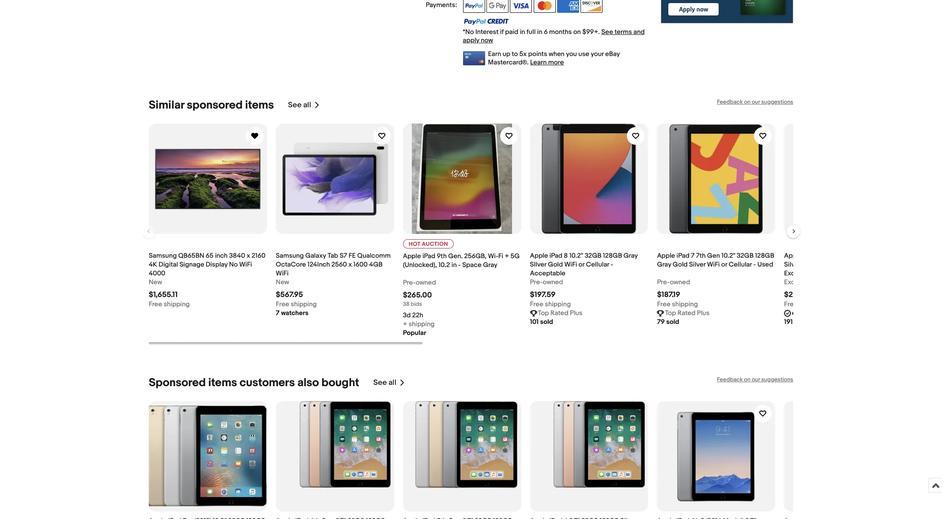 Task type: locate. For each thing, give the bounding box(es) containing it.
silver inside apple ipad 6th gen 9.7" 32gb 128gb silver gold gray wifi or cellular - excellent excellent - refurbished $224.63 free shipping
[[785, 260, 801, 269]]

plus down pre-owned $187.19 free shipping
[[698, 309, 710, 317]]

1 horizontal spatial top rated plus
[[666, 309, 710, 317]]

silver down 7th
[[690, 260, 706, 269]]

wifi inside samsung qb65bn 65 inch 3840 x 2160 4k digital signage display no wifi 4000 new $1,655.11 free shipping
[[239, 260, 252, 269]]

pre-owned text field up $265.00
[[403, 279, 436, 287]]

top rated plus text field down pre-owned $187.19 free shipping
[[666, 309, 710, 318]]

1 gen from the left
[[708, 252, 721, 260]]

1 horizontal spatial ebay
[[793, 309, 808, 317]]

shipping
[[164, 300, 190, 309], [291, 300, 317, 309], [545, 300, 571, 309], [673, 300, 699, 309], [800, 300, 826, 309], [409, 320, 435, 329]]

*no interest if paid in full in 6 months on $99+.
[[463, 28, 602, 36]]

shipping up ebay refurbished
[[800, 300, 826, 309]]

free shipping text field down $567.95 text box
[[276, 300, 317, 309]]

0 horizontal spatial top rated plus
[[538, 309, 583, 317]]

2 feedback from the top
[[718, 376, 743, 383]]

in left full
[[520, 28, 526, 36]]

2 horizontal spatial pre-
[[658, 278, 670, 287]]

gen right 7th
[[708, 252, 721, 260]]

rated up 79 sold
[[678, 309, 696, 317]]

2 vertical spatial on
[[745, 376, 751, 383]]

ebay right your
[[606, 50, 620, 58]]

x
[[247, 252, 250, 260], [349, 260, 352, 269]]

2 gen from the left
[[830, 252, 843, 260]]

$265.00
[[403, 291, 432, 300]]

1 vertical spatial items
[[208, 376, 237, 390]]

1 vertical spatial see
[[288, 101, 302, 110]]

0 vertical spatial see all link
[[288, 98, 320, 112]]

7 left 7th
[[692, 252, 695, 260]]

10.2" right 8
[[570, 252, 584, 260]]

-
[[611, 260, 614, 269], [754, 260, 757, 269], [881, 260, 884, 269], [459, 261, 461, 269], [814, 278, 817, 287]]

pre-
[[530, 278, 543, 287], [658, 278, 670, 287], [403, 279, 416, 287]]

1 horizontal spatial see all link
[[374, 376, 406, 390]]

or right silver
[[579, 260, 585, 269]]

ipad for apple ipad 8 10.2" 32gb 128gb gray silver gold wifi or cellular - acceptable pre-owned $197.59 free shipping
[[550, 252, 563, 260]]

apple left 6th
[[785, 252, 803, 260]]

apple inside hot auction apple ipad 9th gen. 256gb, wi-fi + 5g (unlocked), 10.2 in - space gray
[[403, 252, 421, 260]]

ebay
[[606, 50, 620, 58], [793, 309, 808, 317]]

earn up to 5x points when you use your ebay mastercard®.
[[488, 50, 620, 67]]

0 horizontal spatial owned
[[416, 279, 436, 287]]

2 horizontal spatial 128gb
[[875, 252, 894, 260]]

1 horizontal spatial top
[[666, 309, 677, 317]]

when
[[549, 50, 565, 58]]

apple up silver
[[530, 252, 549, 260]]

1 samsung from the left
[[149, 252, 177, 260]]

1 top rated plus from the left
[[538, 309, 583, 317]]

1 vertical spatial see all
[[374, 379, 397, 388]]

auction
[[422, 241, 448, 248]]

2 free from the left
[[276, 300, 290, 309]]

owned up "$187.19" text box at the right
[[670, 278, 691, 287]]

2160
[[252, 252, 266, 260]]

up
[[503, 50, 511, 58]]

0 horizontal spatial in
[[452, 261, 457, 269]]

free shipping text field down the $1,655.11 text box
[[149, 300, 190, 309]]

10.2
[[439, 261, 450, 269]]

gray
[[624, 252, 638, 260], [658, 260, 672, 269], [819, 260, 833, 269], [483, 261, 498, 269]]

or inside apple ipad 6th gen 9.7" 32gb 128gb silver gold gray wifi or cellular - excellent excellent - refurbished $224.63 free shipping
[[849, 260, 855, 269]]

free down $197.59 text field
[[530, 300, 544, 309]]

1 free shipping text field from the left
[[276, 300, 317, 309]]

pre- inside the pre-owned $265.00 38 bids 3d 22h + shipping popular
[[403, 279, 416, 287]]

2560
[[332, 260, 347, 269]]

apple for apple ipad 8 10.2" 32gb 128gb gray silver gold wifi or cellular - acceptable pre-owned $197.59 free shipping
[[530, 252, 549, 260]]

1 free shipping text field from the left
[[149, 300, 190, 309]]

suggestions
[[762, 98, 794, 105], [762, 376, 794, 383]]

2 10.2" from the left
[[722, 252, 736, 260]]

1 vertical spatial our
[[752, 376, 761, 383]]

See all text field
[[288, 101, 311, 110]]

ipad inside apple ipad 8 10.2" 32gb 128gb gray silver gold wifi or cellular - acceptable pre-owned $197.59 free shipping
[[550, 252, 563, 260]]

shipping down $197.59 text field
[[545, 300, 571, 309]]

2 sold from the left
[[667, 318, 680, 326]]

wifi
[[239, 260, 252, 269], [565, 260, 578, 269], [708, 260, 720, 269], [835, 260, 848, 269], [276, 269, 289, 278]]

2 horizontal spatial cellular
[[857, 260, 880, 269]]

samsung for $567.95
[[276, 252, 304, 260]]

owned inside the pre-owned $265.00 38 bids 3d 22h + shipping popular
[[416, 279, 436, 287]]

wifi inside samsung galaxy tab s7 fe  qualcomm octacore  124inch 2560 x 1600  4gb wifi new $567.95 free shipping 7 watchers
[[276, 269, 289, 278]]

1 horizontal spatial samsung
[[276, 252, 304, 260]]

$224.63 text field
[[785, 291, 813, 299]]

2 free shipping text field from the left
[[530, 300, 571, 309]]

0 vertical spatial see all
[[288, 101, 311, 110]]

2 free shipping text field from the left
[[785, 300, 826, 309]]

free shipping text field down $197.59 text field
[[530, 300, 571, 309]]

wifi inside apple ipad 6th gen 9.7" 32gb 128gb silver gold gray wifi or cellular - excellent excellent - refurbished $224.63 free shipping
[[835, 260, 848, 269]]

top rated plus for $197.59
[[538, 309, 583, 317]]

to
[[512, 50, 518, 58]]

2 or from the left
[[722, 260, 728, 269]]

top rated plus up 79 sold
[[666, 309, 710, 317]]

1 cellular from the left
[[587, 260, 610, 269]]

in down gen.
[[452, 261, 457, 269]]

1 vertical spatial refurbished
[[809, 309, 846, 317]]

top rated plus for $187.19
[[666, 309, 710, 317]]

pre-owned text field down the acceptable
[[530, 278, 564, 287]]

0 vertical spatial our
[[752, 98, 761, 105]]

gold up excellent - refurbished text field
[[803, 260, 818, 269]]

1 horizontal spatial +
[[505, 252, 509, 260]]

owned inside pre-owned $187.19 free shipping
[[670, 278, 691, 287]]

owned for $265.00
[[416, 279, 436, 287]]

1 our from the top
[[752, 98, 761, 105]]

1 horizontal spatial free shipping text field
[[530, 300, 571, 309]]

gen right 6th
[[830, 252, 843, 260]]

points
[[529, 50, 548, 58]]

x left 2160
[[247, 252, 250, 260]]

our for sponsored items customers also bought
[[752, 376, 761, 383]]

ipad for apple ipad 6th gen 9.7" 32gb 128gb silver gold gray wifi or cellular - excellent excellent - refurbished $224.63 free shipping
[[804, 252, 817, 260]]

Popular text field
[[403, 329, 427, 338]]

4 free from the left
[[658, 300, 671, 309]]

no
[[229, 260, 238, 269]]

0 vertical spatial suggestions
[[762, 98, 794, 105]]

paypal credit image
[[463, 18, 509, 25]]

1 horizontal spatial 10.2"
[[722, 252, 736, 260]]

1 horizontal spatial new
[[276, 278, 289, 287]]

0 horizontal spatial sold
[[541, 318, 554, 326]]

see all for similar sponsored items
[[288, 101, 311, 110]]

paypal image
[[463, 0, 485, 13]]

rated
[[551, 309, 569, 317], [678, 309, 696, 317]]

128gb inside apple ipad 6th gen 9.7" 32gb 128gb silver gold gray wifi or cellular - excellent excellent - refurbished $224.63 free shipping
[[875, 252, 894, 260]]

Excellent - Refurbished text field
[[785, 278, 855, 287]]

1 plus from the left
[[570, 309, 583, 317]]

shipping down the $1,655.11 text box
[[164, 300, 190, 309]]

gold inside apple ipad 7 7th gen 10.2" 32gb 128gb gray gold silver wifi or cellular - used
[[673, 260, 688, 269]]

3840
[[229, 252, 245, 260]]

feedback
[[718, 98, 743, 105], [718, 376, 743, 383]]

ipad inside apple ipad 7 7th gen 10.2" 32gb 128gb gray gold silver wifi or cellular - used
[[677, 252, 690, 260]]

top rated plus up 101 sold
[[538, 309, 583, 317]]

plus
[[570, 309, 583, 317], [698, 309, 710, 317]]

3 cellular from the left
[[857, 260, 880, 269]]

see all link for similar sponsored items
[[288, 98, 320, 112]]

1 feedback on our suggestions from the top
[[718, 98, 794, 105]]

1 horizontal spatial 128gb
[[756, 252, 775, 260]]

7 watchers text field
[[276, 309, 309, 318]]

1 horizontal spatial rated
[[678, 309, 696, 317]]

0 horizontal spatial all
[[304, 101, 311, 110]]

+ right fi
[[505, 252, 509, 260]]

2 horizontal spatial sold
[[795, 318, 808, 326]]

sold right 191
[[795, 318, 808, 326]]

samsung
[[149, 252, 177, 260], [276, 252, 304, 260]]

- inside apple ipad 7 7th gen 10.2" 32gb 128gb gray gold silver wifi or cellular - used
[[754, 260, 757, 269]]

1 vertical spatial feedback
[[718, 376, 743, 383]]

gold
[[548, 260, 563, 269], [673, 260, 688, 269], [803, 260, 818, 269]]

1 horizontal spatial or
[[722, 260, 728, 269]]

or
[[579, 260, 585, 269], [722, 260, 728, 269], [849, 260, 855, 269]]

1 vertical spatial feedback on our suggestions link
[[718, 376, 794, 383]]

0 horizontal spatial plus
[[570, 309, 583, 317]]

2 feedback on our suggestions from the top
[[718, 376, 794, 383]]

our
[[752, 98, 761, 105], [752, 376, 761, 383]]

ipad inside apple ipad 6th gen 9.7" 32gb 128gb silver gold gray wifi or cellular - excellent excellent - refurbished $224.63 free shipping
[[804, 252, 817, 260]]

1 vertical spatial +
[[403, 320, 408, 329]]

5 free from the left
[[785, 300, 798, 309]]

2 horizontal spatial gold
[[803, 260, 818, 269]]

3 gold from the left
[[803, 260, 818, 269]]

Pre-owned text field
[[530, 278, 564, 287], [403, 279, 436, 287]]

3 32gb from the left
[[857, 252, 874, 260]]

3 or from the left
[[849, 260, 855, 269]]

2 horizontal spatial 32gb
[[857, 252, 874, 260]]

apple inside apple ipad 8 10.2" 32gb 128gb gray silver gold wifi or cellular - acceptable pre-owned $197.59 free shipping
[[530, 252, 549, 260]]

- inside hot auction apple ipad 9th gen. 256gb, wi-fi + 5g (unlocked), 10.2 in - space gray
[[459, 261, 461, 269]]

Pre-owned text field
[[658, 278, 691, 287]]

apple ipad 7 7th gen 10.2" 32gb 128gb gray gold silver wifi or cellular - used
[[658, 252, 775, 269]]

sponsored
[[187, 98, 243, 112]]

plus down apple ipad 8 10.2" 32gb 128gb gray silver gold wifi or cellular - acceptable pre-owned $197.59 free shipping
[[570, 309, 583, 317]]

sold right 79 on the bottom right of the page
[[667, 318, 680, 326]]

ipad left 8
[[550, 252, 563, 260]]

0 horizontal spatial 128gb
[[603, 252, 623, 260]]

samsung inside samsung qb65bn 65 inch 3840 x 2160 4k digital signage display no wifi 4000 new $1,655.11 free shipping
[[149, 252, 177, 260]]

see for customers
[[374, 379, 387, 388]]

1 vertical spatial feedback on our suggestions
[[718, 376, 794, 383]]

x down the fe
[[349, 260, 352, 269]]

7th
[[697, 252, 706, 260]]

191 sold text field
[[785, 318, 808, 327]]

silver
[[690, 260, 706, 269], [785, 260, 801, 269]]

cellular inside apple ipad 8 10.2" 32gb 128gb gray silver gold wifi or cellular - acceptable pre-owned $197.59 free shipping
[[587, 260, 610, 269]]

sold for $187.19
[[667, 318, 680, 326]]

1 silver from the left
[[690, 260, 706, 269]]

2 plus from the left
[[698, 309, 710, 317]]

1 gold from the left
[[548, 260, 563, 269]]

0 vertical spatial excellent
[[785, 269, 813, 278]]

or left used
[[722, 260, 728, 269]]

in
[[520, 28, 526, 36], [538, 28, 543, 36], [452, 261, 457, 269]]

google pay image
[[487, 0, 509, 13]]

0 vertical spatial refurbished
[[818, 278, 855, 287]]

2 gold from the left
[[673, 260, 688, 269]]

1 horizontal spatial silver
[[785, 260, 801, 269]]

free down $187.19
[[658, 300, 671, 309]]

1 sold from the left
[[541, 318, 554, 326]]

1 horizontal spatial see
[[374, 379, 387, 388]]

0 vertical spatial 7
[[692, 252, 695, 260]]

if
[[501, 28, 504, 36]]

2 silver from the left
[[785, 260, 801, 269]]

owned up $265.00 text field
[[416, 279, 436, 287]]

0 vertical spatial items
[[245, 98, 274, 112]]

1 128gb from the left
[[603, 252, 623, 260]]

0 horizontal spatial see all link
[[288, 98, 320, 112]]

1 horizontal spatial 32gb
[[738, 252, 754, 260]]

free shipping text field for $567.95
[[276, 300, 317, 309]]

pre- inside apple ipad 8 10.2" 32gb 128gb gray silver gold wifi or cellular - acceptable pre-owned $197.59 free shipping
[[530, 278, 543, 287]]

1 feedback on our suggestions link from the top
[[718, 98, 794, 105]]

0 horizontal spatial top
[[538, 309, 549, 317]]

Free shipping text field
[[149, 300, 190, 309], [785, 300, 826, 309]]

0 horizontal spatial samsung
[[149, 252, 177, 260]]

2 top from the left
[[666, 309, 677, 317]]

32gb
[[585, 252, 602, 260], [738, 252, 754, 260], [857, 252, 874, 260]]

samsung for new
[[149, 252, 177, 260]]

apple for apple ipad 7 7th gen 10.2" 32gb 128gb gray gold silver wifi or cellular - used
[[658, 252, 676, 260]]

0 vertical spatial on
[[574, 28, 581, 36]]

ipad for apple ipad 7 7th gen 10.2" 32gb 128gb gray gold silver wifi or cellular - used
[[677, 252, 690, 260]]

2 feedback on our suggestions link from the top
[[718, 376, 794, 383]]

0 horizontal spatial gen
[[708, 252, 721, 260]]

0 horizontal spatial gold
[[548, 260, 563, 269]]

1 vertical spatial x
[[349, 260, 352, 269]]

top up 101 sold
[[538, 309, 549, 317]]

1 rated from the left
[[551, 309, 569, 317]]

0 horizontal spatial 32gb
[[585, 252, 602, 260]]

+ inside hot auction apple ipad 9th gen. 256gb, wi-fi + 5g (unlocked), 10.2 in - space gray
[[505, 252, 509, 260]]

and
[[634, 28, 645, 36]]

2 top rated plus text field from the left
[[666, 309, 710, 318]]

79
[[658, 318, 665, 326]]

1 horizontal spatial 7
[[692, 252, 695, 260]]

cellular inside apple ipad 6th gen 9.7" 32gb 128gb silver gold gray wifi or cellular - excellent excellent - refurbished $224.63 free shipping
[[857, 260, 880, 269]]

wifi inside apple ipad 7 7th gen 10.2" 32gb 128gb gray gold silver wifi or cellular - used
[[708, 260, 720, 269]]

1 horizontal spatial sold
[[667, 318, 680, 326]]

owned for $187.19
[[670, 278, 691, 287]]

2 rated from the left
[[678, 309, 696, 317]]

- inside apple ipad 8 10.2" 32gb 128gb gray silver gold wifi or cellular - acceptable pre-owned $197.59 free shipping
[[611, 260, 614, 269]]

4gb
[[369, 260, 383, 269]]

1 suggestions from the top
[[762, 98, 794, 105]]

$1,655.11 text field
[[149, 291, 178, 299]]

gold inside apple ipad 8 10.2" 32gb 128gb gray silver gold wifi or cellular - acceptable pre-owned $197.59 free shipping
[[548, 260, 563, 269]]

2 vertical spatial see
[[374, 379, 387, 388]]

silver right used
[[785, 260, 801, 269]]

1 vertical spatial all
[[389, 379, 397, 388]]

apple up (unlocked),
[[403, 252, 421, 260]]

owned inside apple ipad 8 10.2" 32gb 128gb gray silver gold wifi or cellular - acceptable pre-owned $197.59 free shipping
[[543, 278, 564, 287]]

1 10.2" from the left
[[570, 252, 584, 260]]

refurbished
[[818, 278, 855, 287], [809, 309, 846, 317]]

(unlocked),
[[403, 261, 437, 269]]

in left 6
[[538, 28, 543, 36]]

free inside samsung galaxy tab s7 fe  qualcomm octacore  124inch 2560 x 1600  4gb wifi new $567.95 free shipping 7 watchers
[[276, 300, 290, 309]]

2 our from the top
[[752, 376, 761, 383]]

$265.00 text field
[[403, 291, 432, 300]]

+
[[505, 252, 509, 260], [403, 320, 408, 329]]

1 vertical spatial ebay
[[793, 309, 808, 317]]

apple inside apple ipad 7 7th gen 10.2" 32gb 128gb gray gold silver wifi or cellular - used
[[658, 252, 676, 260]]

0 horizontal spatial rated
[[551, 309, 569, 317]]

1 vertical spatial see all link
[[374, 376, 406, 390]]

0 horizontal spatial items
[[208, 376, 237, 390]]

free shipping text field down $224.63 text field
[[785, 300, 826, 309]]

101 sold
[[530, 318, 554, 326]]

galaxy
[[306, 252, 326, 260]]

1 new from the left
[[149, 278, 162, 287]]

0 horizontal spatial free shipping text field
[[276, 300, 317, 309]]

1 horizontal spatial plus
[[698, 309, 710, 317]]

1 or from the left
[[579, 260, 585, 269]]

ebay refurbished
[[793, 309, 846, 317]]

0 vertical spatial ebay
[[606, 50, 620, 58]]

1 top rated plus text field from the left
[[538, 309, 583, 318]]

apple up pre-owned text box
[[658, 252, 676, 260]]

1 vertical spatial on
[[745, 98, 751, 105]]

1 top from the left
[[538, 309, 549, 317]]

plus for $197.59
[[570, 309, 583, 317]]

sold inside text field
[[667, 318, 680, 326]]

1 vertical spatial 7
[[276, 309, 280, 317]]

*no
[[463, 28, 474, 36]]

gold up pre-owned text box
[[673, 260, 688, 269]]

all for similar sponsored items
[[304, 101, 311, 110]]

top for $197.59
[[538, 309, 549, 317]]

ebay up the 191 sold
[[793, 309, 808, 317]]

2 cellular from the left
[[729, 260, 753, 269]]

0 horizontal spatial 7
[[276, 309, 280, 317]]

pre- for $265.00
[[403, 279, 416, 287]]

2 32gb from the left
[[738, 252, 754, 260]]

gray inside apple ipad 6th gen 9.7" 32gb 128gb silver gold gray wifi or cellular - excellent excellent - refurbished $224.63 free shipping
[[819, 260, 833, 269]]

free inside samsung qb65bn 65 inch 3840 x 2160 4k digital signage display no wifi 4000 new $1,655.11 free shipping
[[149, 300, 162, 309]]

1 32gb from the left
[[585, 252, 602, 260]]

7 left watchers
[[276, 309, 280, 317]]

top rated plus text field for $197.59
[[538, 309, 583, 318]]

terms
[[615, 28, 633, 36]]

gold inside apple ipad 6th gen 9.7" 32gb 128gb silver gold gray wifi or cellular - excellent excellent - refurbished $224.63 free shipping
[[803, 260, 818, 269]]

all
[[304, 101, 311, 110], [389, 379, 397, 388]]

0 horizontal spatial see all
[[288, 101, 311, 110]]

0 horizontal spatial new
[[149, 278, 162, 287]]

sold for $197.59
[[541, 318, 554, 326]]

rated up 101 sold
[[551, 309, 569, 317]]

shipping down $187.19
[[673, 300, 699, 309]]

free down $224.63 text field
[[785, 300, 798, 309]]

pre- inside pre-owned $187.19 free shipping
[[658, 278, 670, 287]]

1 horizontal spatial pre-
[[530, 278, 543, 287]]

0 horizontal spatial see
[[288, 101, 302, 110]]

2 horizontal spatial see
[[602, 28, 614, 36]]

samsung qb65bn 65 inch 3840 x 2160 4k digital signage display no wifi 4000 new $1,655.11 free shipping
[[149, 252, 266, 309]]

samsung up octacore
[[276, 252, 304, 260]]

visa image
[[510, 0, 533, 13]]

refurbished down 6th
[[818, 278, 855, 287]]

shipping inside apple ipad 6th gen 9.7" 32gb 128gb silver gold gray wifi or cellular - excellent excellent - refurbished $224.63 free shipping
[[800, 300, 826, 309]]

pre- up "$187.19" text box at the right
[[658, 278, 670, 287]]

1 horizontal spatial all
[[389, 379, 397, 388]]

free shipping text field for $1,655.11
[[149, 300, 190, 309]]

shipping down 22h
[[409, 320, 435, 329]]

124inch
[[308, 260, 330, 269]]

also
[[298, 376, 319, 390]]

ebay inside earn up to 5x points when you use your ebay mastercard®.
[[606, 50, 620, 58]]

free down $567.95 text box
[[276, 300, 290, 309]]

shipping inside samsung galaxy tab s7 fe  qualcomm octacore  124inch 2560 x 1600  4gb wifi new $567.95 free shipping 7 watchers
[[291, 300, 317, 309]]

refurbished inside text box
[[809, 309, 846, 317]]

bids
[[411, 301, 422, 308]]

feedback for sponsored items customers also bought
[[718, 376, 743, 383]]

free down the $1,655.11 text box
[[149, 300, 162, 309]]

191
[[785, 318, 793, 326]]

top rated plus text field for $187.19
[[666, 309, 710, 318]]

pre- up $197.59 text field
[[530, 278, 543, 287]]

x inside samsung qb65bn 65 inch 3840 x 2160 4k digital signage display no wifi 4000 new $1,655.11 free shipping
[[247, 252, 250, 260]]

items
[[245, 98, 274, 112], [208, 376, 237, 390]]

samsung inside samsung galaxy tab s7 fe  qualcomm octacore  124inch 2560 x 1600  4gb wifi new $567.95 free shipping 7 watchers
[[276, 252, 304, 260]]

2 new from the left
[[276, 278, 289, 287]]

top rated plus text field down $197.59
[[538, 309, 583, 318]]

Free shipping text field
[[276, 300, 317, 309], [530, 300, 571, 309], [658, 300, 699, 309]]

2 horizontal spatial free shipping text field
[[658, 300, 699, 309]]

9th
[[437, 252, 447, 260]]

see all link
[[288, 98, 320, 112], [374, 376, 406, 390]]

ipad up (unlocked),
[[423, 252, 436, 260]]

ipad inside hot auction apple ipad 9th gen. 256gb, wi-fi + 5g (unlocked), 10.2 in - space gray
[[423, 252, 436, 260]]

feedback on our suggestions link for similar sponsored items
[[718, 98, 794, 105]]

0 vertical spatial feedback
[[718, 98, 743, 105]]

1 vertical spatial excellent
[[785, 278, 813, 287]]

2 horizontal spatial owned
[[670, 278, 691, 287]]

79 sold
[[658, 318, 680, 326]]

shipping inside samsung qb65bn 65 inch 3840 x 2160 4k digital signage display no wifi 4000 new $1,655.11 free shipping
[[164, 300, 190, 309]]

new up the $567.95
[[276, 278, 289, 287]]

10.2" right 7th
[[722, 252, 736, 260]]

0 vertical spatial see
[[602, 28, 614, 36]]

7 inside apple ipad 7 7th gen 10.2" 32gb 128gb gray gold silver wifi or cellular - used
[[692, 252, 695, 260]]

refurbished down excellent - refurbished text field
[[809, 309, 846, 317]]

gold up the acceptable
[[548, 260, 563, 269]]

2 top rated plus from the left
[[666, 309, 710, 317]]

0 horizontal spatial +
[[403, 320, 408, 329]]

top for $187.19
[[666, 309, 677, 317]]

3d 22h text field
[[403, 311, 424, 320]]

new
[[149, 278, 162, 287], [276, 278, 289, 287]]

customers
[[240, 376, 295, 390]]

ipad left 6th
[[804, 252, 817, 260]]

silver inside apple ipad 7 7th gen 10.2" 32gb 128gb gray gold silver wifi or cellular - used
[[690, 260, 706, 269]]

feedback on our suggestions link
[[718, 98, 794, 105], [718, 376, 794, 383]]

1 horizontal spatial pre-owned text field
[[530, 278, 564, 287]]

+ down "3d"
[[403, 320, 408, 329]]

1 feedback from the top
[[718, 98, 743, 105]]

pre- up $265.00
[[403, 279, 416, 287]]

0 horizontal spatial pre-owned text field
[[403, 279, 436, 287]]

$187.19 text field
[[658, 291, 681, 299]]

2 horizontal spatial or
[[849, 260, 855, 269]]

top up 79 sold
[[666, 309, 677, 317]]

2 excellent from the top
[[785, 278, 813, 287]]

0 vertical spatial all
[[304, 101, 311, 110]]

qb65bn
[[178, 252, 204, 260]]

on
[[574, 28, 581, 36], [745, 98, 751, 105], [745, 376, 751, 383]]

wifi inside apple ipad 8 10.2" 32gb 128gb gray silver gold wifi or cellular - acceptable pre-owned $197.59 free shipping
[[565, 260, 578, 269]]

free shipping text field down $187.19
[[658, 300, 699, 309]]

0 horizontal spatial silver
[[690, 260, 706, 269]]

1 horizontal spatial top rated plus text field
[[666, 309, 710, 318]]

8
[[564, 252, 568, 260]]

ipad left 7th
[[677, 252, 690, 260]]

sold right 101
[[541, 318, 554, 326]]

2 suggestions from the top
[[762, 376, 794, 383]]

new inside samsung galaxy tab s7 fe  qualcomm octacore  124inch 2560 x 1600  4gb wifi new $567.95 free shipping 7 watchers
[[276, 278, 289, 287]]

Top Rated Plus text field
[[538, 309, 583, 318], [666, 309, 710, 318]]

3 free from the left
[[530, 300, 544, 309]]

free
[[149, 300, 162, 309], [276, 300, 290, 309], [530, 300, 544, 309], [658, 300, 671, 309], [785, 300, 798, 309]]

1 vertical spatial suggestions
[[762, 376, 794, 383]]

2 128gb from the left
[[756, 252, 775, 260]]

see all for sponsored items customers also bought
[[374, 379, 397, 388]]

3 128gb from the left
[[875, 252, 894, 260]]

3 free shipping text field from the left
[[658, 300, 699, 309]]

1 horizontal spatial owned
[[543, 278, 564, 287]]

s7
[[340, 252, 348, 260]]

3 sold from the left
[[795, 318, 808, 326]]

new down 4000
[[149, 278, 162, 287]]

0 horizontal spatial top rated plus text field
[[538, 309, 583, 318]]

0 horizontal spatial cellular
[[587, 260, 610, 269]]

samsung up digital
[[149, 252, 177, 260]]

cellular
[[587, 260, 610, 269], [729, 260, 753, 269], [857, 260, 880, 269]]

0 horizontal spatial 10.2"
[[570, 252, 584, 260]]

10.2"
[[570, 252, 584, 260], [722, 252, 736, 260]]

0 horizontal spatial pre-
[[403, 279, 416, 287]]

1 horizontal spatial free shipping text field
[[785, 300, 826, 309]]

shipping up watchers
[[291, 300, 317, 309]]

0 vertical spatial x
[[247, 252, 250, 260]]

gray inside hot auction apple ipad 9th gen. 256gb, wi-fi + 5g (unlocked), 10.2 in - space gray
[[483, 261, 498, 269]]

1 horizontal spatial gen
[[830, 252, 843, 260]]

owned down the acceptable
[[543, 278, 564, 287]]

7
[[692, 252, 695, 260], [276, 309, 280, 317]]

or down 9.7"
[[849, 260, 855, 269]]

1 free from the left
[[149, 300, 162, 309]]

0 vertical spatial feedback on our suggestions
[[718, 98, 794, 105]]

full
[[527, 28, 536, 36]]

apple inside apple ipad 6th gen 9.7" 32gb 128gb silver gold gray wifi or cellular - excellent excellent - refurbished $224.63 free shipping
[[785, 252, 803, 260]]

2 samsung from the left
[[276, 252, 304, 260]]

1 horizontal spatial gold
[[673, 260, 688, 269]]

sold for $224.63
[[795, 318, 808, 326]]

1 horizontal spatial x
[[349, 260, 352, 269]]

see all
[[288, 101, 311, 110], [374, 379, 397, 388]]



Task type: vqa. For each thing, say whether or not it's contained in the screenshot.
5945WX's $1,849.99
no



Task type: describe. For each thing, give the bounding box(es) containing it.
silver
[[530, 260, 547, 269]]

$99+.
[[583, 28, 600, 36]]

1600
[[354, 260, 368, 269]]

9.7"
[[844, 252, 855, 260]]

256gb,
[[465, 252, 487, 260]]

cellular inside apple ipad 7 7th gen 10.2" 32gb 128gb gray gold silver wifi or cellular - used
[[729, 260, 753, 269]]

pre-owned text field for $197.59
[[530, 278, 564, 287]]

more
[[549, 58, 564, 67]]

master card image
[[534, 0, 556, 13]]

refurbished inside apple ipad 6th gen 9.7" 32gb 128gb silver gold gray wifi or cellular - excellent excellent - refurbished $224.63 free shipping
[[818, 278, 855, 287]]

pre- for $187.19
[[658, 278, 670, 287]]

on for similar sponsored items
[[745, 98, 751, 105]]

earn
[[488, 50, 502, 58]]

sponsored
[[149, 376, 206, 390]]

wi-
[[488, 252, 499, 260]]

65
[[206, 252, 214, 260]]

suggestions for sponsored items customers also bought
[[762, 376, 794, 383]]

months
[[550, 28, 572, 36]]

x inside samsung galaxy tab s7 fe  qualcomm octacore  124inch 2560 x 1600  4gb wifi new $567.95 free shipping 7 watchers
[[349, 260, 352, 269]]

$1,655.11
[[149, 291, 178, 299]]

pre-owned $187.19 free shipping
[[658, 278, 699, 309]]

space
[[463, 261, 482, 269]]

rated for $197.59
[[551, 309, 569, 317]]

+ inside the pre-owned $265.00 38 bids 3d 22h + shipping popular
[[403, 320, 408, 329]]

New text field
[[149, 278, 162, 287]]

learn more
[[531, 58, 564, 67]]

see terms and apply now
[[463, 28, 645, 44]]

display
[[206, 260, 228, 269]]

4000
[[149, 269, 165, 278]]

32gb inside apple ipad 6th gen 9.7" 32gb 128gb silver gold gray wifi or cellular - excellent excellent - refurbished $224.63 free shipping
[[857, 252, 874, 260]]

free shipping text field for $224.63
[[785, 300, 826, 309]]

6
[[544, 28, 548, 36]]

7 inside samsung galaxy tab s7 fe  qualcomm octacore  124inch 2560 x 1600  4gb wifi new $567.95 free shipping 7 watchers
[[276, 309, 280, 317]]

our for similar sponsored items
[[752, 98, 761, 105]]

acceptable
[[530, 269, 566, 278]]

79 sold text field
[[658, 318, 680, 327]]

5x
[[520, 50, 527, 58]]

american express image
[[558, 0, 580, 13]]

feedback on our suggestions for similar sponsored items
[[718, 98, 794, 105]]

1 horizontal spatial in
[[520, 28, 526, 36]]

32gb inside apple ipad 8 10.2" 32gb 128gb gray silver gold wifi or cellular - acceptable pre-owned $197.59 free shipping
[[585, 252, 602, 260]]

pre-owned $265.00 38 bids 3d 22h + shipping popular
[[403, 279, 436, 337]]

rated for $187.19
[[678, 309, 696, 317]]

10.2" inside apple ipad 7 7th gen 10.2" 32gb 128gb gray gold silver wifi or cellular - used
[[722, 252, 736, 260]]

see inside see terms and apply now
[[602, 28, 614, 36]]

signage
[[180, 260, 204, 269]]

all for sponsored items customers also bought
[[389, 379, 397, 388]]

shipping inside the pre-owned $265.00 38 bids 3d 22h + shipping popular
[[409, 320, 435, 329]]

in inside hot auction apple ipad 9th gen. 256gb, wi-fi + 5g (unlocked), 10.2 in - space gray
[[452, 261, 457, 269]]

free inside pre-owned $187.19 free shipping
[[658, 300, 671, 309]]

ebay inside text box
[[793, 309, 808, 317]]

free inside apple ipad 6th gen 9.7" 32gb 128gb silver gold gray wifi or cellular - excellent excellent - refurbished $224.63 free shipping
[[785, 300, 798, 309]]

$224.63
[[785, 291, 813, 299]]

or inside apple ipad 8 10.2" 32gb 128gb gray silver gold wifi or cellular - acceptable pre-owned $197.59 free shipping
[[579, 260, 585, 269]]

qualcomm
[[358, 252, 391, 260]]

free inside apple ipad 8 10.2" 32gb 128gb gray silver gold wifi or cellular - acceptable pre-owned $197.59 free shipping
[[530, 300, 544, 309]]

gold for $224.63
[[803, 260, 818, 269]]

gen inside apple ipad 6th gen 9.7" 32gb 128gb silver gold gray wifi or cellular - excellent excellent - refurbished $224.63 free shipping
[[830, 252, 843, 260]]

shipping inside apple ipad 8 10.2" 32gb 128gb gray silver gold wifi or cellular - acceptable pre-owned $197.59 free shipping
[[545, 300, 571, 309]]

see terms and apply now link
[[463, 28, 645, 44]]

paid
[[506, 28, 519, 36]]

101 sold text field
[[530, 318, 554, 327]]

see for items
[[288, 101, 302, 110]]

your
[[591, 50, 604, 58]]

or inside apple ipad 7 7th gen 10.2" 32gb 128gb gray gold silver wifi or cellular - used
[[722, 260, 728, 269]]

See all text field
[[374, 379, 397, 388]]

3d
[[403, 311, 411, 320]]

ebay mastercard image
[[463, 51, 485, 65]]

gray inside apple ipad 7 7th gen 10.2" 32gb 128gb gray gold silver wifi or cellular - used
[[658, 260, 672, 269]]

interest
[[476, 28, 499, 36]]

1 horizontal spatial items
[[245, 98, 274, 112]]

2 horizontal spatial in
[[538, 28, 543, 36]]

101
[[530, 318, 539, 326]]

similar sponsored items
[[149, 98, 274, 112]]

pre-owned text field for $265.00
[[403, 279, 436, 287]]

shipping inside pre-owned $187.19 free shipping
[[673, 300, 699, 309]]

used
[[758, 260, 774, 269]]

popular
[[403, 329, 427, 337]]

$197.59
[[530, 291, 556, 299]]

apple ipad 6th gen 9.7" 32gb 128gb silver gold gray wifi or cellular - excellent excellent - refurbished $224.63 free shipping
[[785, 252, 894, 309]]

191 sold
[[785, 318, 808, 326]]

5g
[[511, 252, 520, 260]]

22h
[[413, 311, 424, 320]]

plus for $187.19
[[698, 309, 710, 317]]

tab
[[328, 252, 338, 260]]

sponsored items customers also bought
[[149, 376, 360, 390]]

feedback for similar sponsored items
[[718, 98, 743, 105]]

apple ipad 8 10.2" 32gb 128gb gray silver gold wifi or cellular - acceptable pre-owned $197.59 free shipping
[[530, 252, 638, 309]]

payments:
[[426, 1, 458, 9]]

New text field
[[276, 278, 289, 287]]

mastercard®.
[[488, 58, 529, 67]]

now
[[481, 36, 494, 44]]

discover image
[[581, 0, 603, 13]]

$197.59 text field
[[530, 291, 556, 299]]

use
[[579, 50, 590, 58]]

$567.95 text field
[[276, 291, 303, 299]]

hot auction apple ipad 9th gen. 256gb, wi-fi + 5g (unlocked), 10.2 in - space gray
[[403, 241, 520, 269]]

apply
[[463, 36, 480, 44]]

free shipping text field for $197.59
[[530, 300, 571, 309]]

feedback on our suggestions for sponsored items customers also bought
[[718, 376, 794, 383]]

apple for apple ipad 6th gen 9.7" 32gb 128gb silver gold gray wifi or cellular - excellent excellent - refurbished $224.63 free shipping
[[785, 252, 803, 260]]

gen inside apple ipad 7 7th gen 10.2" 32gb 128gb gray gold silver wifi or cellular - used
[[708, 252, 721, 260]]

128gb inside apple ipad 8 10.2" 32gb 128gb gray silver gold wifi or cellular - acceptable pre-owned $197.59 free shipping
[[603, 252, 623, 260]]

38
[[403, 301, 410, 308]]

see all link for sponsored items customers also bought
[[374, 376, 406, 390]]

fi
[[499, 252, 504, 260]]

6th
[[819, 252, 829, 260]]

hot
[[409, 241, 421, 248]]

feedback on our suggestions link for sponsored items customers also bought
[[718, 376, 794, 383]]

you
[[567, 50, 577, 58]]

bought
[[322, 376, 360, 390]]

10.2" inside apple ipad 8 10.2" 32gb 128gb gray silver gold wifi or cellular - acceptable pre-owned $197.59 free shipping
[[570, 252, 584, 260]]

fe
[[349, 252, 356, 260]]

38 bids text field
[[403, 301, 422, 308]]

suggestions for similar sponsored items
[[762, 98, 794, 105]]

new inside samsung qb65bn 65 inch 3840 x 2160 4k digital signage display no wifi 4000 new $1,655.11 free shipping
[[149, 278, 162, 287]]

$187.19
[[658, 291, 681, 299]]

advertisement region
[[661, 0, 794, 23]]

1 excellent from the top
[[785, 269, 813, 278]]

learn more link
[[531, 58, 564, 67]]

watchers
[[281, 309, 309, 317]]

gray inside apple ipad 8 10.2" 32gb 128gb gray silver gold wifi or cellular - acceptable pre-owned $197.59 free shipping
[[624, 252, 638, 260]]

$567.95
[[276, 291, 303, 299]]

inch
[[215, 252, 228, 260]]

free shipping text field for $187.19
[[658, 300, 699, 309]]

128gb inside apple ipad 7 7th gen 10.2" 32gb 128gb gray gold silver wifi or cellular - used
[[756, 252, 775, 260]]

eBay Refurbished text field
[[793, 309, 846, 318]]

on for sponsored items customers also bought
[[745, 376, 751, 383]]

+ shipping text field
[[403, 320, 435, 329]]

32gb inside apple ipad 7 7th gen 10.2" 32gb 128gb gray gold silver wifi or cellular - used
[[738, 252, 754, 260]]

4k
[[149, 260, 157, 269]]

gold for $197.59
[[548, 260, 563, 269]]

octacore
[[276, 260, 306, 269]]

learn
[[531, 58, 547, 67]]

digital
[[159, 260, 178, 269]]

samsung galaxy tab s7 fe  qualcomm octacore  124inch 2560 x 1600  4gb wifi new $567.95 free shipping 7 watchers
[[276, 252, 391, 317]]



